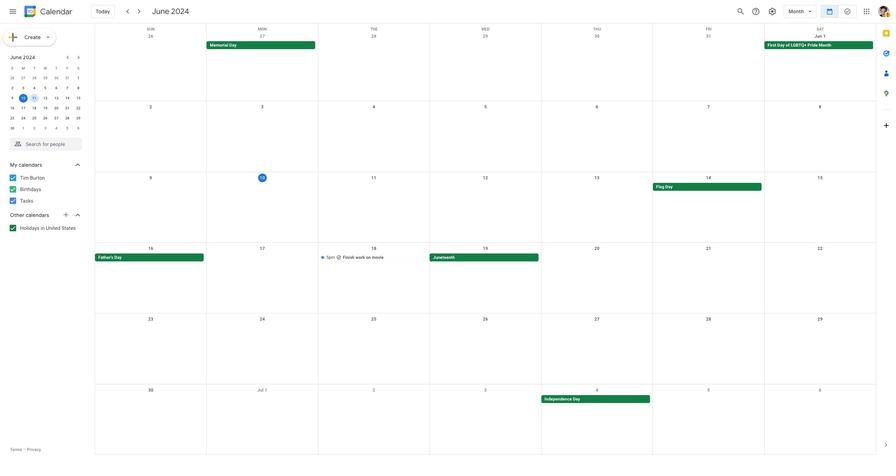 Task type: locate. For each thing, give the bounding box(es) containing it.
row
[[95, 23, 876, 32], [95, 30, 876, 101], [7, 63, 84, 73], [7, 73, 84, 83], [7, 83, 84, 93], [7, 93, 84, 103], [95, 101, 876, 172], [7, 103, 84, 113], [7, 113, 84, 123], [7, 123, 84, 133], [95, 172, 876, 243], [95, 243, 876, 314], [95, 314, 876, 384], [95, 384, 876, 455]]

settings menu image
[[769, 7, 777, 16]]

row group
[[7, 73, 84, 133]]

8 element
[[74, 84, 83, 93]]

12 element
[[41, 94, 50, 103]]

Search for people text field
[[14, 138, 77, 151]]

24 element
[[19, 114, 28, 123]]

27 element
[[52, 114, 61, 123]]

13 element
[[52, 94, 61, 103]]

heading
[[39, 7, 72, 16]]

None search field
[[0, 135, 89, 151]]

10, today element
[[19, 94, 28, 103]]

heading inside calendar element
[[39, 7, 72, 16]]

30 element
[[8, 124, 17, 133]]

july 2 element
[[30, 124, 39, 133]]

23 element
[[8, 114, 17, 123]]

16 element
[[8, 104, 17, 113]]

14 element
[[63, 94, 72, 103]]

may 30 element
[[52, 74, 61, 83]]

may 28 element
[[30, 74, 39, 83]]

22 element
[[74, 104, 83, 113]]

7 element
[[63, 84, 72, 93]]

6 element
[[52, 84, 61, 93]]

july 5 element
[[63, 124, 72, 133]]

tab list
[[877, 23, 897, 435]]

my calendars list
[[1, 172, 89, 207]]

3 element
[[19, 84, 28, 93]]

may 27 element
[[19, 74, 28, 83]]

21 element
[[63, 104, 72, 113]]

june 2024 grid
[[7, 63, 84, 133]]

cell
[[95, 41, 207, 50], [318, 41, 430, 50], [430, 41, 542, 50], [542, 41, 653, 50], [653, 41, 765, 50], [18, 93, 29, 103], [29, 93, 40, 103], [95, 183, 207, 191], [207, 183, 318, 191], [318, 183, 430, 191], [430, 183, 542, 191], [542, 183, 653, 191], [765, 183, 876, 191], [207, 254, 318, 262], [542, 254, 653, 262], [653, 254, 765, 262], [765, 254, 876, 262], [95, 395, 207, 404], [207, 395, 318, 404], [318, 395, 430, 404], [430, 395, 542, 404], [653, 395, 765, 404], [765, 395, 876, 404]]

grid
[[95, 23, 876, 455]]

main drawer image
[[9, 7, 17, 16]]

2 element
[[8, 84, 17, 93]]

july 4 element
[[52, 124, 61, 133]]

18 element
[[30, 104, 39, 113]]

28 element
[[63, 114, 72, 123]]

25 element
[[30, 114, 39, 123]]



Task type: describe. For each thing, give the bounding box(es) containing it.
11 element
[[30, 94, 39, 103]]

5 element
[[41, 84, 50, 93]]

17 element
[[19, 104, 28, 113]]

1 element
[[74, 74, 83, 83]]

15 element
[[74, 94, 83, 103]]

20 element
[[52, 104, 61, 113]]

may 29 element
[[41, 74, 50, 83]]

july 6 element
[[74, 124, 83, 133]]

calendar element
[[23, 4, 72, 20]]

may 31 element
[[63, 74, 72, 83]]

29 element
[[74, 114, 83, 123]]

9 element
[[8, 94, 17, 103]]

july 1 element
[[19, 124, 28, 133]]

may 26 element
[[8, 74, 17, 83]]

add other calendars image
[[62, 211, 70, 218]]

26 element
[[41, 114, 50, 123]]

4 element
[[30, 84, 39, 93]]

july 3 element
[[41, 124, 50, 133]]

19 element
[[41, 104, 50, 113]]



Task type: vqa. For each thing, say whether or not it's contained in the screenshot.
May 27 element
yes



